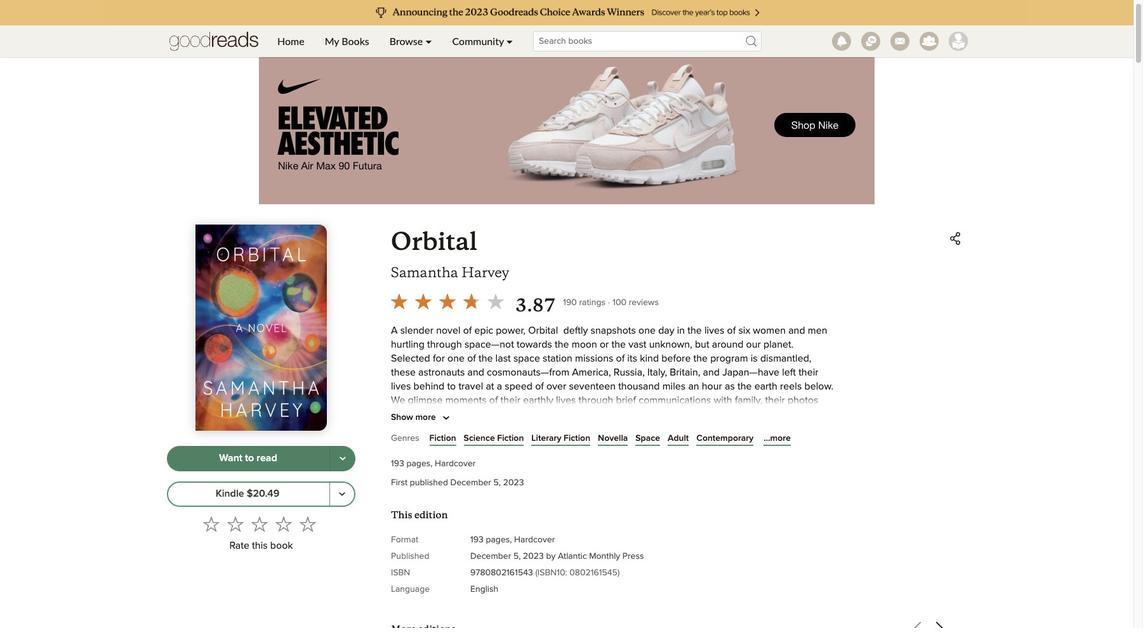 Task type: locate. For each thing, give the bounding box(es) containing it.
first published december 5, 2023
[[391, 479, 524, 488]]

one right for
[[448, 354, 465, 364]]

orbital inside the a slender novel of epic power, orbital  deftly snapshots one day in the lives of six women and men hurtling through space—not towards the moon or the vast unknown, but around our planet. selected for one of the last space station missions of its kind before the program is dismantled, these astronauts and cosmonauts—from america, russia, italy, britain, and japan—have left their lives behind to travel at a speed of over seventeen thousand miles an hour as the earth reels below. we glimpse moments of their earthly lives through brief communications with family, their photos and talismans; we watch them whip up dehydrated meals, float in gravity-free sleep, and exercise in regimented routines to prevent atrophying muscles; we witness them form bonds that will stand between them and utter solitude. most of all, we are with them as they behold and record their silent blue planet. their experiences of sixteen sunrises and sunsets and the bright, blinking constellations of the galaxy are at once breathtakingly awesome and surprisingly intimate. so are the marks of civilization far below, encrusted on the planet on which we live. profound, contemplative and gorgeous, orbital is an eloquent meditation on space and a moving elegy to our humanity, environment, and planet.
[[569, 493, 599, 503]]

0 horizontal spatial 5,
[[494, 479, 501, 488]]

as up the sunsets
[[670, 437, 680, 447]]

to left read
[[245, 454, 254, 464]]

2 horizontal spatial planet.
[[764, 340, 794, 350]]

fiction up sixteen
[[564, 434, 591, 443]]

lives down these
[[391, 381, 411, 392]]

1 vertical spatial as
[[670, 437, 680, 447]]

5, up 9780802161543
[[514, 552, 521, 561]]

planet. up dismantled,
[[764, 340, 794, 350]]

fiction down prevent
[[497, 434, 524, 443]]

1 vertical spatial orbital
[[569, 493, 599, 503]]

discover the winners for the best books of the year in the 2023 goodreads choice awards image
[[105, 0, 1029, 25]]

of left the six
[[727, 326, 736, 336]]

1 vertical spatial lives
[[391, 381, 411, 392]]

contemplative
[[437, 493, 500, 503]]

rate this book
[[230, 541, 293, 551]]

breathtakingly
[[567, 465, 631, 475]]

of up once
[[554, 451, 563, 461]]

1 horizontal spatial ▾
[[507, 35, 513, 47]]

at right travel
[[486, 381, 494, 392]]

pages, up 9780802161543
[[486, 536, 512, 545]]

adult
[[668, 434, 689, 443]]

1 horizontal spatial our
[[746, 340, 761, 350]]

1 horizontal spatial at
[[532, 465, 540, 475]]

of down space—not
[[467, 354, 476, 364]]

at
[[486, 381, 494, 392], [532, 465, 540, 475]]

of
[[463, 326, 472, 336], [727, 326, 736, 336], [467, 354, 476, 364], [616, 354, 625, 364], [535, 381, 544, 392], [489, 395, 498, 405], [565, 437, 574, 447], [554, 451, 563, 461], [455, 465, 464, 475], [438, 479, 446, 489]]

1 vertical spatial with
[[624, 437, 643, 447]]

2023 down galaxy
[[503, 479, 524, 488]]

to down profound,
[[418, 507, 427, 517]]

through down seventeen
[[579, 395, 614, 405]]

station
[[543, 354, 573, 364]]

lives up but
[[705, 326, 725, 336]]

1 vertical spatial 5,
[[514, 552, 521, 561]]

1 vertical spatial 193 pages, hardcover
[[471, 536, 555, 545]]

we
[[457, 409, 470, 419], [623, 423, 637, 433], [591, 437, 605, 447], [694, 479, 708, 489]]

2 horizontal spatial fiction
[[564, 434, 591, 443]]

0 horizontal spatial space
[[514, 354, 540, 364]]

and down intimate.
[[760, 493, 777, 503]]

the down but
[[694, 354, 708, 364]]

and
[[789, 326, 806, 336], [468, 367, 484, 378], [703, 367, 720, 378], [391, 409, 408, 419], [765, 409, 782, 419], [458, 437, 475, 447], [739, 437, 755, 447], [640, 451, 657, 461], [696, 451, 713, 461], [679, 465, 696, 475], [502, 493, 519, 503], [760, 493, 777, 503], [553, 507, 570, 517]]

1 vertical spatial through
[[579, 395, 614, 405]]

eloquent
[[625, 493, 665, 503]]

with
[[714, 395, 732, 405], [624, 437, 643, 447]]

1 horizontal spatial lives
[[556, 395, 576, 405]]

bright,
[[732, 451, 760, 461]]

show more button
[[391, 411, 454, 426]]

space down surprisingly
[[731, 493, 758, 503]]

fiction down routines
[[430, 434, 456, 443]]

of up earthly
[[535, 381, 544, 392]]

1 horizontal spatial fiction
[[497, 434, 524, 443]]

published
[[391, 552, 430, 561]]

russia,
[[614, 367, 645, 378]]

0 vertical spatial 193 pages, hardcover
[[391, 460, 476, 469]]

our down profound,
[[430, 507, 444, 517]]

as right hour
[[725, 381, 735, 392]]

rate 4 out of 5 image
[[275, 516, 292, 533]]

to up science fiction
[[484, 423, 493, 433]]

0 horizontal spatial a
[[497, 381, 502, 392]]

1 vertical spatial space
[[731, 493, 758, 503]]

earthly
[[523, 395, 554, 405]]

is up the japan—have
[[751, 354, 758, 364]]

around
[[712, 340, 744, 350]]

are right so at the right of page
[[807, 465, 821, 475]]

2 horizontal spatial lives
[[705, 326, 725, 336]]

this
[[391, 509, 412, 521]]

rate 3 out of 5 image
[[251, 516, 268, 533]]

0 vertical spatial pages,
[[407, 460, 433, 469]]

1 horizontal spatial hardcover
[[514, 536, 555, 545]]

humanity,
[[447, 507, 489, 517]]

1 vertical spatial planet.
[[439, 451, 470, 461]]

orbital up samantha
[[391, 226, 478, 257]]

1 vertical spatial pages,
[[486, 536, 512, 545]]

community ▾ link
[[442, 25, 523, 57]]

1 vertical spatial our
[[430, 507, 444, 517]]

0 vertical spatial an
[[689, 381, 700, 392]]

of right 'marks'
[[438, 479, 446, 489]]

isbn
[[391, 569, 410, 578]]

0 vertical spatial 193
[[391, 460, 404, 469]]

1 vertical spatial 193
[[471, 536, 484, 545]]

are
[[607, 437, 622, 447], [515, 465, 529, 475], [807, 465, 821, 475]]

an down planet
[[612, 493, 623, 503]]

1 horizontal spatial is
[[751, 354, 758, 364]]

▾ right 'community'
[[507, 35, 513, 47]]

book
[[270, 541, 293, 551]]

on down breathtakingly
[[590, 479, 602, 489]]

100
[[613, 298, 627, 307]]

0 horizontal spatial fiction
[[430, 434, 456, 443]]

pages, up 'marks'
[[407, 460, 433, 469]]

0 horizontal spatial ▾
[[426, 35, 432, 47]]

at up below,
[[532, 465, 540, 475]]

▾ right browse
[[426, 35, 432, 47]]

fiction link
[[430, 432, 456, 445]]

meditation
[[667, 493, 714, 503]]

0 vertical spatial 2023
[[503, 479, 524, 488]]

193 down the humanity,
[[471, 536, 484, 545]]

glimpse
[[408, 395, 443, 405]]

to inside button
[[245, 454, 254, 464]]

on down live.
[[717, 493, 728, 503]]

193 pages, hardcover down environment,
[[471, 536, 555, 545]]

through down novel
[[427, 340, 462, 350]]

2 vertical spatial planet.
[[572, 507, 602, 517]]

profound,
[[391, 493, 434, 503]]

these
[[391, 367, 416, 378]]

pages,
[[407, 460, 433, 469], [486, 536, 512, 545]]

an
[[689, 381, 700, 392], [612, 493, 623, 503]]

rate this book element
[[167, 512, 356, 556]]

3 fiction from the left
[[564, 434, 591, 443]]

watch
[[473, 409, 499, 419]]

$20.49
[[247, 489, 280, 499]]

format
[[391, 536, 419, 545]]

encrusted
[[543, 479, 588, 489]]

0 vertical spatial as
[[725, 381, 735, 392]]

novella link
[[598, 432, 628, 445]]

1 horizontal spatial through
[[579, 395, 614, 405]]

of left epic
[[463, 326, 472, 336]]

selected
[[391, 354, 430, 364]]

hardcover up first published december 5, 2023
[[435, 460, 476, 469]]

rate 1 out of 5 image
[[203, 516, 219, 533]]

and down "we" on the bottom of the page
[[391, 409, 408, 419]]

a left 'moving'
[[780, 493, 785, 503]]

we down muscles;
[[591, 437, 605, 447]]

behind
[[414, 381, 445, 392]]

meals,
[[619, 409, 647, 419]]

the down breathtakingly
[[604, 479, 619, 489]]

0 horizontal spatial pages,
[[407, 460, 433, 469]]

them
[[502, 409, 524, 419], [675, 423, 698, 433], [433, 437, 455, 447], [645, 437, 668, 447]]

1 vertical spatial december
[[471, 552, 511, 561]]

and down they
[[696, 451, 713, 461]]

2023 left by
[[523, 552, 544, 561]]

100 reviews
[[613, 298, 659, 307]]

in
[[677, 326, 685, 336], [672, 409, 680, 419], [824, 409, 832, 419]]

1 horizontal spatial with
[[714, 395, 732, 405]]

our
[[746, 340, 761, 350], [430, 507, 444, 517]]

power,
[[496, 326, 526, 336]]

more
[[416, 414, 436, 423]]

an down britain,
[[689, 381, 700, 392]]

0 horizontal spatial orbital
[[391, 226, 478, 257]]

the right or
[[612, 340, 626, 350]]

0 vertical spatial our
[[746, 340, 761, 350]]

and down routines
[[458, 437, 475, 447]]

1 horizontal spatial pages,
[[486, 536, 512, 545]]

0 vertical spatial hardcover
[[435, 460, 476, 469]]

5, down galaxy
[[494, 479, 501, 488]]

slender
[[400, 326, 434, 336]]

0 horizontal spatial 193
[[391, 460, 404, 469]]

1 vertical spatial 2023
[[523, 552, 544, 561]]

for
[[433, 354, 445, 364]]

travel
[[459, 381, 483, 392]]

kindle $20.49
[[216, 489, 280, 499]]

193 pages, hardcover up published
[[391, 460, 476, 469]]

them up blue
[[433, 437, 455, 447]]

the down space—not
[[479, 354, 493, 364]]

None search field
[[523, 31, 772, 51]]

them up adult
[[675, 423, 698, 433]]

we up routines
[[457, 409, 470, 419]]

the
[[688, 326, 702, 336], [555, 340, 569, 350], [612, 340, 626, 350], [479, 354, 493, 364], [694, 354, 708, 364], [738, 381, 752, 392], [715, 451, 730, 461], [466, 465, 481, 475], [391, 479, 405, 489], [604, 479, 619, 489]]

0 horizontal spatial our
[[430, 507, 444, 517]]

talismans;
[[411, 409, 454, 419]]

▾
[[426, 35, 432, 47], [507, 35, 513, 47]]

0 horizontal spatial an
[[612, 493, 623, 503]]

1 horizontal spatial orbital
[[569, 493, 599, 503]]

december up "contemplative"
[[451, 479, 491, 488]]

0 vertical spatial is
[[751, 354, 758, 364]]

1 horizontal spatial space
[[731, 493, 758, 503]]

and up awesome
[[640, 451, 657, 461]]

and up bright,
[[739, 437, 755, 447]]

or
[[600, 340, 609, 350]]

samantha
[[391, 264, 458, 281]]

on down awesome
[[652, 479, 663, 489]]

literary fiction
[[532, 434, 591, 443]]

science fiction
[[464, 434, 524, 443]]

my books link
[[315, 25, 380, 57]]

photos
[[788, 395, 819, 405]]

through
[[427, 340, 462, 350], [579, 395, 614, 405]]

0 horizontal spatial is
[[602, 493, 609, 503]]

home image
[[170, 25, 258, 57]]

want to read
[[219, 454, 277, 464]]

are down experiences
[[515, 465, 529, 475]]

utter
[[477, 437, 498, 447]]

0 horizontal spatial lives
[[391, 381, 411, 392]]

december 5, 2023 by atlantic monthly press
[[471, 552, 644, 561]]

december up 9780802161543
[[471, 552, 511, 561]]

in right day
[[677, 326, 685, 336]]

of left all,
[[565, 437, 574, 447]]

1 horizontal spatial planet.
[[572, 507, 602, 517]]

far
[[497, 479, 509, 489]]

and up hour
[[703, 367, 720, 378]]

is down breathtakingly
[[602, 493, 609, 503]]

190 ratings and 100 reviews figure
[[563, 295, 659, 310]]

our down the six
[[746, 340, 761, 350]]

0 horizontal spatial with
[[624, 437, 643, 447]]

0 horizontal spatial as
[[670, 437, 680, 447]]

0 horizontal spatial at
[[486, 381, 494, 392]]

lives
[[705, 326, 725, 336], [391, 381, 411, 392], [556, 395, 576, 405]]

0 vertical spatial lives
[[705, 326, 725, 336]]

0 vertical spatial with
[[714, 395, 732, 405]]

one up the vast
[[639, 326, 656, 336]]

a
[[497, 381, 502, 392], [780, 493, 785, 503]]

rating 3.87 out of 5 image
[[387, 290, 508, 314]]

space up cosmonauts—from on the left bottom
[[514, 354, 540, 364]]

1 horizontal spatial as
[[725, 381, 735, 392]]

rate 2 out of 5 image
[[227, 516, 244, 533]]

lives down over
[[556, 395, 576, 405]]

1 vertical spatial a
[[780, 493, 785, 503]]

with up free
[[714, 395, 732, 405]]

atrophying
[[532, 423, 580, 433]]

1 vertical spatial at
[[532, 465, 540, 475]]

planet. down fiction link at the bottom left of page
[[439, 451, 470, 461]]

fiction for science fiction
[[497, 434, 524, 443]]

0 vertical spatial through
[[427, 340, 462, 350]]

2 fiction from the left
[[497, 434, 524, 443]]

behold
[[705, 437, 736, 447]]

rate
[[230, 541, 250, 551]]

hardcover up by
[[514, 536, 555, 545]]

1 ▾ from the left
[[426, 35, 432, 47]]

solitude.
[[501, 437, 538, 447]]

with up sunrises
[[624, 437, 643, 447]]

a left the speed
[[497, 381, 502, 392]]

1 vertical spatial one
[[448, 354, 465, 364]]

community
[[452, 35, 504, 47]]

▾ for browse ▾
[[426, 35, 432, 47]]

orbital down encrusted
[[569, 493, 599, 503]]

0 vertical spatial one
[[639, 326, 656, 336]]

environment,
[[492, 507, 550, 517]]

their down the speed
[[501, 395, 521, 405]]

language
[[391, 585, 430, 594]]

free
[[715, 409, 733, 419]]

planet. down encrusted
[[572, 507, 602, 517]]

2 ▾ from the left
[[507, 35, 513, 47]]

2023
[[503, 479, 524, 488], [523, 552, 544, 561]]

1 horizontal spatial a
[[780, 493, 785, 503]]

2 vertical spatial lives
[[556, 395, 576, 405]]



Task type: vqa. For each thing, say whether or not it's contained in the screenshot.
'unknown,'
yes



Task type: describe. For each thing, give the bounding box(es) containing it.
prevent
[[495, 423, 529, 433]]

samantha harvey link
[[391, 264, 509, 282]]

0 horizontal spatial are
[[515, 465, 529, 475]]

browse ▾
[[390, 35, 432, 47]]

the up family,
[[738, 381, 752, 392]]

their down the stand
[[790, 437, 810, 447]]

0 vertical spatial 5,
[[494, 479, 501, 488]]

science
[[464, 434, 495, 443]]

0 vertical spatial space
[[514, 354, 540, 364]]

average rating of 3.87 stars. figure
[[387, 290, 563, 318]]

them down witness
[[645, 437, 668, 447]]

seventeen
[[569, 381, 616, 392]]

top genres for this book element
[[391, 431, 967, 451]]

left
[[782, 367, 796, 378]]

moon
[[572, 340, 597, 350]]

bonds
[[723, 423, 751, 433]]

contemporary
[[697, 434, 754, 443]]

speed
[[505, 381, 533, 392]]

which
[[666, 479, 692, 489]]

and up will
[[765, 409, 782, 419]]

novel
[[436, 326, 461, 336]]

towards
[[517, 340, 552, 350]]

the up civilization
[[466, 465, 481, 475]]

1 horizontal spatial 5,
[[514, 552, 521, 561]]

to down astronauts at the left
[[447, 381, 456, 392]]

elegy
[[391, 507, 416, 517]]

1 fiction from the left
[[430, 434, 456, 443]]

book title: orbital element
[[391, 226, 478, 257]]

experiences
[[498, 451, 552, 461]]

my books
[[325, 35, 369, 47]]

1 vertical spatial an
[[612, 493, 623, 503]]

civilization
[[449, 479, 495, 489]]

community ▾
[[452, 35, 513, 47]]

constellations
[[391, 465, 452, 475]]

profile image for test dummy. image
[[949, 32, 968, 51]]

hour
[[702, 381, 723, 392]]

show
[[391, 414, 413, 423]]

exercise
[[784, 409, 821, 419]]

its
[[628, 354, 638, 364]]

silent
[[391, 451, 415, 461]]

in right exercise at the bottom
[[824, 409, 832, 419]]

family,
[[735, 395, 763, 405]]

literary
[[532, 434, 562, 443]]

1 horizontal spatial one
[[639, 326, 656, 336]]

men
[[808, 326, 828, 336]]

their down earth
[[765, 395, 785, 405]]

by
[[546, 552, 556, 561]]

1 horizontal spatial are
[[607, 437, 622, 447]]

1 horizontal spatial an
[[689, 381, 700, 392]]

we down meals,
[[623, 423, 637, 433]]

first
[[391, 479, 408, 488]]

0 vertical spatial a
[[497, 381, 502, 392]]

0 vertical spatial planet.
[[764, 340, 794, 350]]

planet
[[621, 479, 649, 489]]

...more button
[[764, 432, 791, 445]]

reviews
[[629, 298, 659, 307]]

the up 'station'
[[555, 340, 569, 350]]

moving
[[788, 493, 820, 503]]

ratings
[[579, 298, 606, 307]]

and up which
[[679, 465, 696, 475]]

0 horizontal spatial planet.
[[439, 451, 470, 461]]

and down far
[[502, 493, 519, 503]]

women
[[753, 326, 786, 336]]

browse ▾ link
[[380, 25, 442, 57]]

thousand
[[619, 381, 660, 392]]

0 vertical spatial at
[[486, 381, 494, 392]]

and up travel
[[468, 367, 484, 378]]

that
[[754, 423, 771, 433]]

1 horizontal spatial on
[[652, 479, 663, 489]]

marks
[[408, 479, 435, 489]]

0 horizontal spatial one
[[448, 354, 465, 364]]

will
[[773, 423, 788, 433]]

kind
[[640, 354, 659, 364]]

2 horizontal spatial are
[[807, 465, 821, 475]]

home link
[[267, 25, 315, 57]]

live.
[[710, 479, 728, 489]]

their up below. on the bottom
[[799, 367, 819, 378]]

dehydrated
[[565, 409, 616, 419]]

all,
[[576, 437, 589, 447]]

adult link
[[668, 432, 689, 445]]

in down communications
[[672, 409, 680, 419]]

moments
[[446, 395, 487, 405]]

deftly
[[564, 326, 588, 336]]

rating 0 out of 5 group
[[199, 512, 320, 536]]

the up profound,
[[391, 479, 405, 489]]

want
[[219, 454, 242, 464]]

they
[[683, 437, 702, 447]]

of left the its
[[616, 354, 625, 364]]

epic
[[475, 326, 494, 336]]

we
[[391, 395, 405, 405]]

earth
[[755, 381, 778, 392]]

0 horizontal spatial hardcover
[[435, 460, 476, 469]]

day
[[659, 326, 675, 336]]

miles
[[663, 381, 686, 392]]

190 ratings
[[563, 298, 606, 307]]

0 vertical spatial december
[[451, 479, 491, 488]]

browse
[[390, 35, 423, 47]]

gravity-
[[682, 409, 715, 419]]

of up first published december 5, 2023
[[455, 465, 464, 475]]

last
[[496, 354, 511, 364]]

reels
[[780, 381, 802, 392]]

italy,
[[648, 367, 667, 378]]

1 vertical spatial is
[[602, 493, 609, 503]]

their
[[472, 451, 495, 461]]

▾ for community ▾
[[507, 35, 513, 47]]

0 horizontal spatial on
[[590, 479, 602, 489]]

books
[[342, 35, 369, 47]]

them up prevent
[[502, 409, 524, 419]]

press
[[623, 552, 644, 561]]

dismantled,
[[761, 354, 812, 364]]

1 vertical spatial hardcover
[[514, 536, 555, 545]]

brief
[[616, 395, 636, 405]]

0 horizontal spatial through
[[427, 340, 462, 350]]

the up but
[[688, 326, 702, 336]]

0 vertical spatial orbital
[[391, 226, 478, 257]]

record
[[758, 437, 787, 447]]

and down gorgeous,
[[553, 507, 570, 517]]

over
[[547, 381, 567, 392]]

fiction for literary fiction
[[564, 434, 591, 443]]

communications
[[639, 395, 711, 405]]

a
[[391, 326, 398, 336]]

2 horizontal spatial on
[[717, 493, 728, 503]]

britain,
[[670, 367, 701, 378]]

rate 5 out of 5 image
[[299, 516, 316, 533]]

space link
[[636, 432, 660, 445]]

we up meditation
[[694, 479, 708, 489]]

advertisement region
[[259, 46, 875, 204]]

six
[[739, 326, 751, 336]]

unknown,
[[649, 340, 693, 350]]

america,
[[572, 367, 611, 378]]

Search by book title or ISBN text field
[[533, 31, 762, 51]]

of up watch
[[489, 395, 498, 405]]

show more
[[391, 414, 436, 423]]

and left men
[[789, 326, 806, 336]]

before
[[662, 354, 691, 364]]

the up surprisingly
[[715, 451, 730, 461]]

read
[[257, 454, 277, 464]]

but
[[695, 340, 710, 350]]

190
[[563, 298, 577, 307]]

1 horizontal spatial 193
[[471, 536, 484, 545]]

stand
[[790, 423, 815, 433]]

novella
[[598, 434, 628, 443]]

sunrises
[[600, 451, 637, 461]]



